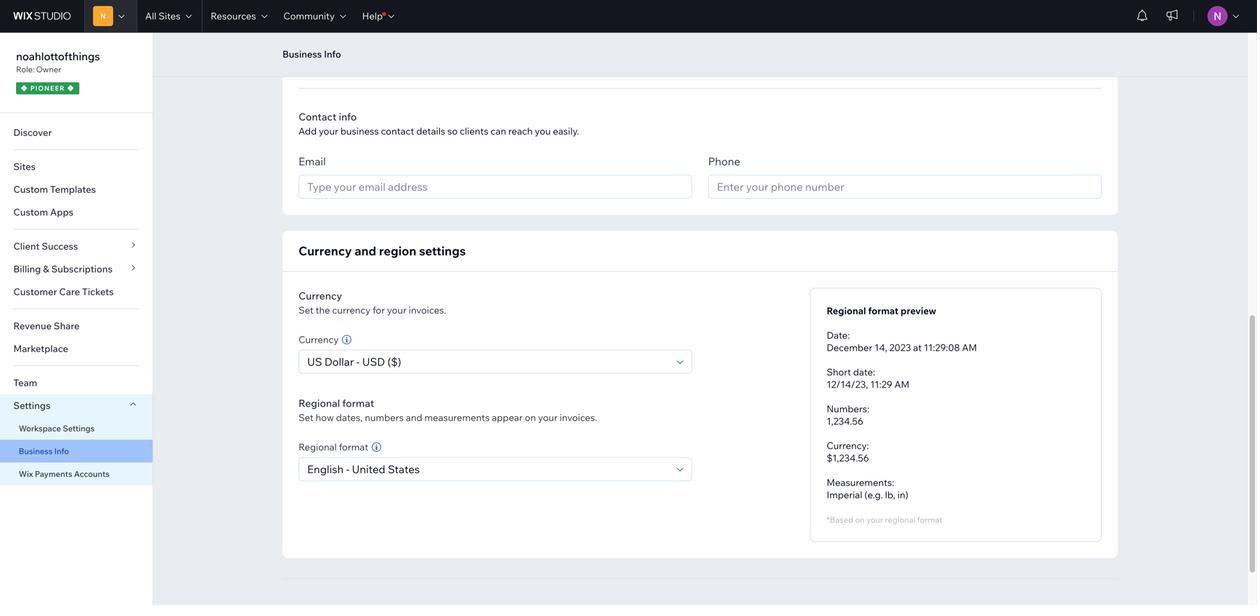 Task type: vqa. For each thing, say whether or not it's contained in the screenshot.


Task type: describe. For each thing, give the bounding box(es) containing it.
short
[[827, 366, 851, 378]]

custom apps
[[13, 206, 73, 218]]

: inside short date : 12/14/23, 11:29 am
[[873, 366, 876, 378]]

community
[[284, 10, 335, 22]]

lb,
[[886, 489, 896, 501]]

numbers : 1,234.56
[[827, 403, 870, 427]]

marketplace link
[[0, 338, 153, 360]]

currency for currency set the currency for your invoices.
[[299, 290, 342, 302]]

currency set the currency for your invoices.
[[299, 290, 446, 316]]

*based on your regional format
[[827, 515, 943, 525]]

your inside currency set the currency for your invoices.
[[387, 304, 407, 316]]

on inside regional format set how dates, numbers and measurements appear on your invoices.
[[525, 412, 536, 424]]

wix payments accounts
[[19, 469, 110, 479]]

templates
[[50, 183, 96, 195]]

all sites
[[145, 10, 181, 22]]

appear
[[492, 412, 523, 424]]

date
[[827, 329, 848, 341]]

discover
[[13, 127, 52, 138]]

currency : $1,234.56
[[827, 440, 869, 464]]

regional format set how dates, numbers and measurements appear on your invoices.
[[299, 397, 598, 424]]

apps
[[50, 206, 73, 218]]

and inside regional format set how dates, numbers and measurements appear on your invoices.
[[406, 412, 422, 424]]

measurements
[[425, 412, 490, 424]]

contact
[[381, 125, 414, 137]]

business
[[341, 125, 379, 137]]

how
[[316, 412, 334, 424]]

2023
[[890, 342, 911, 354]]

success
[[42, 240, 78, 252]]

contact
[[299, 110, 337, 123]]

reach
[[509, 125, 533, 137]]

billing & subscriptions
[[13, 263, 113, 275]]

in)
[[898, 489, 909, 501]]

add
[[299, 125, 317, 137]]

Enter your phone number field
[[713, 175, 1098, 198]]

custom templates
[[13, 183, 96, 195]]

numbers
[[365, 412, 404, 424]]

short date : 12/14/23, 11:29 am
[[827, 366, 910, 390]]

revenue share link
[[0, 315, 153, 338]]

am inside date : december 14, 2023 at 11:29:08 am
[[962, 342, 978, 354]]

subscriptions
[[51, 263, 113, 275]]

numbers
[[827, 403, 868, 415]]

format right regional
[[918, 515, 943, 525]]

address description (optional)
[[299, 28, 430, 40]]

: for measurements
[[892, 477, 895, 489]]

team
[[13, 377, 37, 389]]

*based
[[827, 515, 854, 525]]

your inside the contact info add your business contact details so clients can reach you easily.
[[319, 125, 338, 137]]

currency for currency and region settings
[[299, 243, 352, 258]]

business info link
[[0, 440, 153, 463]]

currency
[[332, 304, 371, 316]]

custom templates link
[[0, 178, 153, 201]]

measurements
[[827, 477, 892, 489]]

: for numbers
[[868, 403, 870, 415]]

tickets
[[82, 286, 114, 298]]

regional for regional format preview
[[827, 305, 866, 317]]

address
[[299, 28, 335, 40]]

easily.
[[553, 125, 579, 137]]

settings button
[[0, 394, 153, 417]]

currency for currency : $1,234.56
[[827, 440, 867, 452]]

details
[[417, 125, 445, 137]]

n button
[[84, 0, 137, 32]]

business info for business info link
[[19, 446, 69, 456]]

so
[[448, 125, 458, 137]]

date : december 14, 2023 at 11:29:08 am
[[827, 329, 978, 354]]

info
[[339, 110, 357, 123]]

the
[[316, 304, 330, 316]]

◆ pioneer ◆
[[21, 84, 75, 92]]

2 ◆ from the left
[[67, 84, 75, 92]]

help button
[[354, 0, 402, 32]]

description
[[337, 28, 386, 40]]

your down (e.g.
[[867, 515, 884, 525]]

regional for regional format set how dates, numbers and measurements appear on your invoices.
[[299, 397, 340, 410]]

: for date
[[848, 329, 850, 341]]

you
[[535, 125, 551, 137]]

clients
[[460, 125, 489, 137]]

currency for currency
[[299, 334, 339, 346]]

revenue share
[[13, 320, 80, 332]]

$1,234.56
[[827, 452, 869, 464]]

invoices. inside regional format set how dates, numbers and measurements appear on your invoices.
[[560, 412, 598, 424]]

all
[[145, 10, 157, 22]]

invoices. inside currency set the currency for your invoices.
[[409, 304, 446, 316]]



Task type: locate. For each thing, give the bounding box(es) containing it.
0 vertical spatial on
[[525, 412, 536, 424]]

0 horizontal spatial info
[[54, 446, 69, 456]]

1 vertical spatial am
[[895, 379, 910, 390]]

regional inside regional format set how dates, numbers and measurements appear on your invoices.
[[299, 397, 340, 410]]

info down address
[[324, 48, 341, 60]]

workspace
[[19, 424, 61, 434]]

settings
[[419, 243, 466, 258]]

e.g., Located on the ground floor field
[[303, 45, 1098, 67]]

format up dates,
[[342, 397, 374, 410]]

am right 11:29:08
[[962, 342, 978, 354]]

(e.g.
[[865, 489, 883, 501]]

owner
[[36, 64, 61, 74]]

14,
[[875, 342, 888, 354]]

&
[[43, 263, 49, 275]]

info up wix payments accounts
[[54, 446, 69, 456]]

0 vertical spatial sites
[[159, 10, 181, 22]]

0 vertical spatial info
[[324, 48, 341, 60]]

business inside sidebar element
[[19, 446, 53, 456]]

currency and region settings
[[299, 243, 466, 258]]

contact info add your business contact details so clients can reach you easily.
[[299, 110, 579, 137]]

workspace settings
[[19, 424, 95, 434]]

role:
[[16, 64, 35, 74]]

format for regional format set how dates, numbers and measurements appear on your invoices.
[[342, 397, 374, 410]]

custom up custom apps
[[13, 183, 48, 195]]

customer care tickets
[[13, 286, 114, 298]]

1 vertical spatial business
[[19, 446, 53, 456]]

0 horizontal spatial am
[[895, 379, 910, 390]]

0 horizontal spatial invoices.
[[409, 304, 446, 316]]

1 vertical spatial custom
[[13, 206, 48, 218]]

info for business info link
[[54, 446, 69, 456]]

format for regional format
[[339, 441, 369, 453]]

business inside "button"
[[283, 48, 322, 60]]

format
[[869, 305, 899, 317], [342, 397, 374, 410], [339, 441, 369, 453], [918, 515, 943, 525]]

: for currency
[[867, 440, 869, 452]]

1 horizontal spatial settings
[[63, 424, 95, 434]]

info
[[324, 48, 341, 60], [54, 446, 69, 456]]

2 custom from the top
[[13, 206, 48, 218]]

None field
[[303, 351, 673, 373], [303, 458, 673, 481], [303, 351, 673, 373], [303, 458, 673, 481]]

custom apps link
[[0, 201, 153, 224]]

settings up business info link
[[63, 424, 95, 434]]

share
[[54, 320, 80, 332]]

your right appear
[[538, 412, 558, 424]]

regional up date
[[827, 305, 866, 317]]

1 horizontal spatial and
[[406, 412, 422, 424]]

regional format
[[299, 441, 369, 453]]

1 vertical spatial business info
[[19, 446, 69, 456]]

0 horizontal spatial business
[[19, 446, 53, 456]]

format inside regional format set how dates, numbers and measurements appear on your invoices.
[[342, 397, 374, 410]]

measurements : imperial (e.g. lb, in)
[[827, 477, 909, 501]]

on right appear
[[525, 412, 536, 424]]

your right for
[[387, 304, 407, 316]]

: up "december"
[[848, 329, 850, 341]]

client success button
[[0, 235, 153, 258]]

0 horizontal spatial settings
[[13, 400, 51, 412]]

payments
[[35, 469, 72, 479]]

on right *based
[[855, 515, 865, 525]]

0 horizontal spatial and
[[355, 243, 376, 258]]

custom left apps
[[13, 206, 48, 218]]

sites
[[159, 10, 181, 22], [13, 161, 36, 172]]

business info down workspace
[[19, 446, 69, 456]]

1 set from the top
[[299, 304, 314, 316]]

11:29
[[871, 379, 893, 390]]

care
[[59, 286, 80, 298]]

1,234.56
[[827, 416, 864, 427]]

1 horizontal spatial info
[[324, 48, 341, 60]]

regional up the how
[[299, 397, 340, 410]]

and left region
[[355, 243, 376, 258]]

format for regional format preview
[[869, 305, 899, 317]]

am inside short date : 12/14/23, 11:29 am
[[895, 379, 910, 390]]

wix payments accounts link
[[0, 463, 153, 486]]

client
[[13, 240, 40, 252]]

1 vertical spatial sites
[[13, 161, 36, 172]]

sites link
[[0, 155, 153, 178]]

custom for custom apps
[[13, 206, 48, 218]]

0 horizontal spatial ◆
[[21, 84, 28, 92]]

business info
[[283, 48, 341, 60], [19, 446, 69, 456]]

1 vertical spatial on
[[855, 515, 865, 525]]

0 horizontal spatial sites
[[13, 161, 36, 172]]

noahlottofthings
[[16, 50, 100, 63]]

: down short date : 12/14/23, 11:29 am
[[868, 403, 870, 415]]

1 vertical spatial regional
[[299, 397, 340, 410]]

region
[[379, 243, 417, 258]]

◆ right pioneer
[[67, 84, 75, 92]]

info inside "button"
[[324, 48, 341, 60]]

1 ◆ from the left
[[21, 84, 28, 92]]

: inside measurements : imperial (e.g. lb, in)
[[892, 477, 895, 489]]

and right the numbers at the bottom
[[406, 412, 422, 424]]

0 vertical spatial and
[[355, 243, 376, 258]]

: up the 11:29 on the right bottom of the page
[[873, 366, 876, 378]]

format left preview
[[869, 305, 899, 317]]

currency inside the currency : $1,234.56
[[827, 440, 867, 452]]

imperial
[[827, 489, 863, 501]]

december
[[827, 342, 873, 354]]

custom for custom templates
[[13, 183, 48, 195]]

0 vertical spatial custom
[[13, 183, 48, 195]]

wix
[[19, 469, 33, 479]]

at
[[914, 342, 922, 354]]

customer care tickets link
[[0, 281, 153, 303]]

set left the how
[[299, 412, 314, 424]]

1 horizontal spatial sites
[[159, 10, 181, 22]]

0 vertical spatial business info
[[283, 48, 341, 60]]

regional
[[885, 515, 916, 525]]

: up $1,234.56
[[867, 440, 869, 452]]

accounts
[[74, 469, 110, 479]]

your down the contact
[[319, 125, 338, 137]]

set left the
[[299, 304, 314, 316]]

can
[[491, 125, 506, 137]]

(optional)
[[389, 28, 430, 40]]

business
[[283, 48, 322, 60], [19, 446, 53, 456]]

custom
[[13, 183, 48, 195], [13, 206, 48, 218]]

n
[[101, 12, 106, 20]]

workspace settings link
[[0, 417, 153, 440]]

business for business info link
[[19, 446, 53, 456]]

preview
[[901, 305, 937, 317]]

1 horizontal spatial on
[[855, 515, 865, 525]]

1 horizontal spatial ◆
[[67, 84, 75, 92]]

sidebar element
[[0, 32, 153, 605]]

2 vertical spatial regional
[[299, 441, 337, 453]]

12/14/23,
[[827, 379, 869, 390]]

0 horizontal spatial business info
[[19, 446, 69, 456]]

customer
[[13, 286, 57, 298]]

business info inside sidebar element
[[19, 446, 69, 456]]

regional down the how
[[299, 441, 337, 453]]

1 vertical spatial invoices.
[[560, 412, 598, 424]]

help
[[362, 10, 383, 22]]

1 horizontal spatial am
[[962, 342, 978, 354]]

regional
[[827, 305, 866, 317], [299, 397, 340, 410], [299, 441, 337, 453]]

1 vertical spatial set
[[299, 412, 314, 424]]

sites down discover
[[13, 161, 36, 172]]

1 custom from the top
[[13, 183, 48, 195]]

am
[[962, 342, 978, 354], [895, 379, 910, 390]]

1 vertical spatial and
[[406, 412, 422, 424]]

dates,
[[336, 412, 363, 424]]

for
[[373, 304, 385, 316]]

0 horizontal spatial on
[[525, 412, 536, 424]]

format down dates,
[[339, 441, 369, 453]]

: inside the currency : $1,234.56
[[867, 440, 869, 452]]

business for business info "button" on the left top of the page
[[283, 48, 322, 60]]

business info inside "button"
[[283, 48, 341, 60]]

your inside regional format set how dates, numbers and measurements appear on your invoices.
[[538, 412, 558, 424]]

pioneer
[[30, 84, 65, 92]]

business info button
[[276, 44, 348, 64]]

1 horizontal spatial business info
[[283, 48, 341, 60]]

1 vertical spatial info
[[54, 446, 69, 456]]

settings inside settings popup button
[[13, 400, 51, 412]]

: inside date : december 14, 2023 at 11:29:08 am
[[848, 329, 850, 341]]

0 vertical spatial business
[[283, 48, 322, 60]]

set
[[299, 304, 314, 316], [299, 412, 314, 424]]

2 set from the top
[[299, 412, 314, 424]]

0 vertical spatial set
[[299, 304, 314, 316]]

1 horizontal spatial invoices.
[[560, 412, 598, 424]]

currency inside currency set the currency for your invoices.
[[299, 290, 342, 302]]

sites inside sites link
[[13, 161, 36, 172]]

1 horizontal spatial business
[[283, 48, 322, 60]]

sites right the all
[[159, 10, 181, 22]]

1 vertical spatial settings
[[63, 424, 95, 434]]

0 vertical spatial am
[[962, 342, 978, 354]]

team link
[[0, 372, 153, 394]]

client success
[[13, 240, 78, 252]]

discover link
[[0, 121, 153, 144]]

business info for business info "button" on the left top of the page
[[283, 48, 341, 60]]

phone
[[709, 155, 741, 168]]

business down address
[[283, 48, 322, 60]]

0 vertical spatial settings
[[13, 400, 51, 412]]

: up lb,
[[892, 477, 895, 489]]

noahlottofthings role: owner
[[16, 50, 100, 74]]

Type your email address field
[[303, 175, 688, 198]]

business info down address
[[283, 48, 341, 60]]

11:29:08
[[924, 342, 960, 354]]

◆ down role:
[[21, 84, 28, 92]]

info for business info "button" on the left top of the page
[[324, 48, 341, 60]]

billing
[[13, 263, 41, 275]]

email
[[299, 155, 326, 168]]

: inside numbers : 1,234.56
[[868, 403, 870, 415]]

info inside sidebar element
[[54, 446, 69, 456]]

invoices.
[[409, 304, 446, 316], [560, 412, 598, 424]]

and
[[355, 243, 376, 258], [406, 412, 422, 424]]

regional format preview
[[827, 305, 937, 317]]

regional for regional format
[[299, 441, 337, 453]]

resources
[[211, 10, 256, 22]]

◆
[[21, 84, 28, 92], [67, 84, 75, 92]]

set inside regional format set how dates, numbers and measurements appear on your invoices.
[[299, 412, 314, 424]]

am right the 11:29 on the right bottom of the page
[[895, 379, 910, 390]]

set inside currency set the currency for your invoices.
[[299, 304, 314, 316]]

0 vertical spatial regional
[[827, 305, 866, 317]]

:
[[848, 329, 850, 341], [873, 366, 876, 378], [868, 403, 870, 415], [867, 440, 869, 452], [892, 477, 895, 489]]

0 vertical spatial invoices.
[[409, 304, 446, 316]]

business down workspace
[[19, 446, 53, 456]]

marketplace
[[13, 343, 68, 355]]

settings inside workspace settings "link"
[[63, 424, 95, 434]]

settings down team
[[13, 400, 51, 412]]

currency
[[299, 243, 352, 258], [299, 290, 342, 302], [299, 334, 339, 346], [827, 440, 867, 452]]



